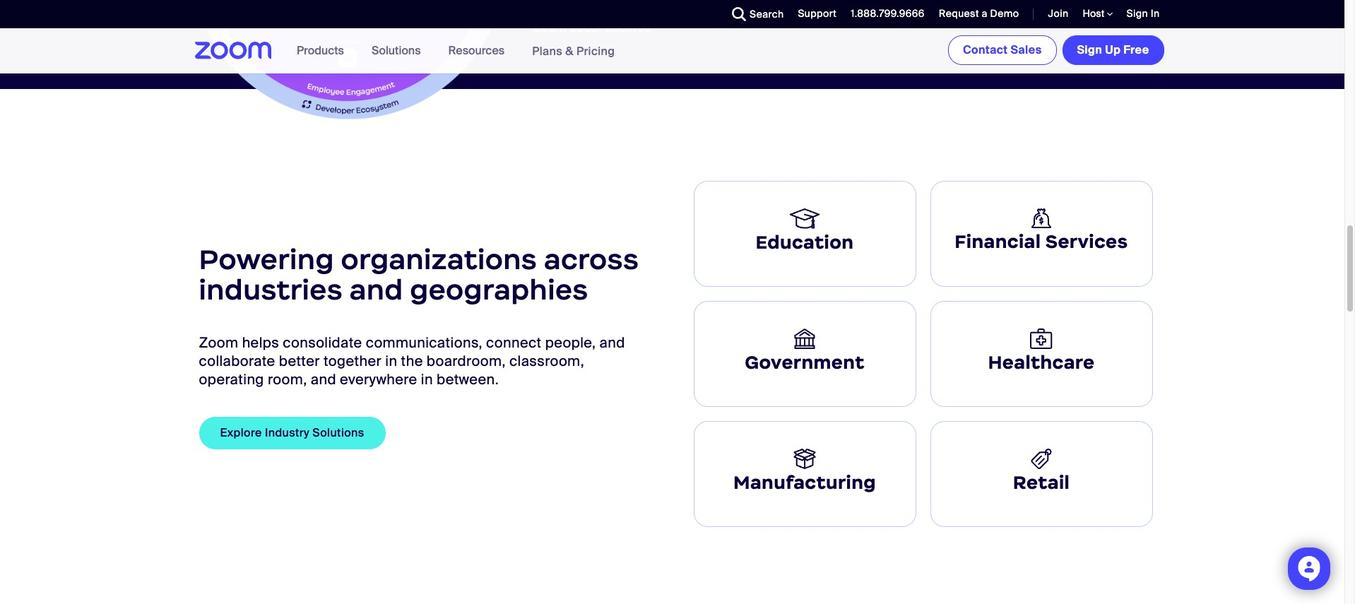 Task type: vqa. For each thing, say whether or not it's contained in the screenshot.
the left menu
no



Task type: locate. For each thing, give the bounding box(es) containing it.
0 horizontal spatial in
[[385, 352, 397, 370]]

contact sales
[[963, 42, 1042, 57]]

request a demo
[[939, 7, 1019, 20]]

and
[[350, 273, 403, 307], [600, 334, 625, 352], [311, 370, 336, 389]]

sign left in
[[1127, 7, 1148, 20]]

support link
[[788, 0, 840, 28], [798, 7, 837, 20]]

solutions inside dropdown button
[[372, 43, 421, 58]]

join
[[1048, 7, 1069, 20]]

1 vertical spatial solutions
[[313, 426, 364, 440]]

&
[[566, 43, 574, 58]]

in down the communications,
[[421, 370, 433, 389]]

powering
[[199, 242, 334, 277]]

free
[[1124, 42, 1150, 57]]

search
[[750, 8, 784, 20]]

operating
[[199, 370, 264, 389]]

zoom left ai
[[605, 21, 637, 36]]

zoom up the operating
[[199, 334, 239, 352]]

organizations
[[341, 242, 537, 277]]

0 horizontal spatial zoom
[[199, 334, 239, 352]]

1 horizontal spatial sign
[[1127, 7, 1148, 20]]

0 vertical spatial solutions
[[372, 43, 421, 58]]

0 vertical spatial and
[[350, 273, 403, 307]]

sign left "up"
[[1077, 42, 1103, 57]]

classroom,
[[510, 352, 584, 370]]

join link up meetings navigation
[[1048, 7, 1069, 20]]

banner
[[178, 28, 1167, 74]]

sign in
[[1127, 7, 1160, 20]]

in left the on the left bottom
[[385, 352, 397, 370]]

sign
[[1127, 7, 1148, 20], [1077, 42, 1103, 57]]

1 horizontal spatial and
[[350, 273, 403, 307]]

1 vertical spatial zoom
[[199, 334, 239, 352]]

zoom
[[605, 21, 637, 36], [199, 334, 239, 352]]

the
[[401, 352, 423, 370]]

contact
[[963, 42, 1008, 57]]

everywhere
[[340, 370, 417, 389]]

banner containing contact sales
[[178, 28, 1167, 74]]

0 horizontal spatial sign
[[1077, 42, 1103, 57]]

1.888.799.9666 button
[[840, 0, 929, 28], [851, 7, 925, 20]]

across
[[544, 242, 639, 277]]

boardroom,
[[427, 352, 506, 370]]

plans & pricing
[[532, 43, 615, 58]]

1 vertical spatial sign
[[1077, 42, 1103, 57]]

products
[[297, 43, 344, 58]]

in
[[385, 352, 397, 370], [421, 370, 433, 389]]

up
[[1106, 42, 1121, 57]]

0 horizontal spatial and
[[311, 370, 336, 389]]

plans
[[532, 43, 563, 58]]

pricing
[[577, 43, 615, 58]]

explore
[[220, 426, 262, 440]]

manufacturing
[[734, 471, 876, 494]]

healthcare
[[988, 351, 1095, 374]]

1 horizontal spatial solutions
[[372, 43, 421, 58]]

1 vertical spatial and
[[600, 334, 625, 352]]

0 vertical spatial zoom
[[605, 21, 637, 36]]

communications,
[[366, 334, 483, 352]]

join link
[[1038, 0, 1073, 28], [1048, 7, 1069, 20]]

contact sales link
[[948, 35, 1057, 65]]

solutions
[[372, 43, 421, 58], [313, 426, 364, 440]]

plans & pricing link
[[532, 43, 615, 58], [532, 43, 615, 58]]

sign in link
[[1116, 0, 1167, 28], [1127, 7, 1160, 20]]

sign inside button
[[1077, 42, 1103, 57]]

geographies
[[410, 273, 589, 307]]

resources
[[448, 43, 505, 58]]

0 horizontal spatial solutions
[[313, 426, 364, 440]]

request a demo link
[[929, 0, 1023, 28], [939, 7, 1019, 20]]

2 vertical spatial and
[[311, 370, 336, 389]]

0 vertical spatial sign
[[1127, 7, 1148, 20]]

host button
[[1083, 7, 1113, 20]]

1 horizontal spatial in
[[421, 370, 433, 389]]

1 horizontal spatial zoom
[[605, 21, 637, 36]]

support
[[798, 7, 837, 20]]



Task type: describe. For each thing, give the bounding box(es) containing it.
between.
[[437, 370, 499, 389]]

industries
[[199, 273, 343, 307]]

join link left host
[[1038, 0, 1073, 28]]

1.888.799.9666
[[851, 7, 925, 20]]

ai
[[640, 21, 651, 36]]

financial services
[[955, 230, 1128, 253]]

powering organizations across industries and geographies tab list
[[687, 174, 1160, 534]]

together
[[324, 352, 382, 370]]

learn about zoom ai link
[[535, 21, 651, 36]]

powering organizations across industries and geographies
[[199, 242, 639, 307]]

education
[[756, 231, 854, 253]]

zoom logo image
[[195, 42, 272, 59]]

product information navigation
[[286, 28, 626, 74]]

a
[[982, 7, 988, 20]]

helps
[[242, 334, 279, 352]]

products button
[[297, 28, 350, 74]]

collaborate
[[199, 352, 275, 370]]

demo
[[991, 7, 1019, 20]]

host
[[1083, 7, 1107, 20]]

solutions button
[[372, 28, 427, 74]]

explore industry solutions link
[[199, 417, 386, 450]]

room,
[[268, 370, 307, 389]]

learn
[[535, 21, 567, 36]]

better
[[279, 352, 320, 370]]

financial
[[955, 230, 1041, 253]]

about
[[570, 21, 602, 36]]

explore industry solutions
[[220, 426, 364, 440]]

sales
[[1011, 42, 1042, 57]]

industry
[[265, 426, 310, 440]]

learn about zoom ai
[[535, 21, 651, 36]]

in
[[1151, 7, 1160, 20]]

government
[[745, 351, 865, 374]]

sign for sign up free
[[1077, 42, 1103, 57]]

zoom helps consolidate communications, connect people, and collaborate better together in the boardroom, classroom, operating room, and everywhere in between.
[[199, 334, 625, 389]]

and inside powering organizations across industries and geographies
[[350, 273, 403, 307]]

request
[[939, 7, 979, 20]]

resources button
[[448, 28, 511, 74]]

services
[[1046, 230, 1128, 253]]

search button
[[722, 0, 788, 28]]

consolidate
[[283, 334, 362, 352]]

retail
[[1013, 471, 1070, 494]]

zoom inside zoom helps consolidate communications, connect people, and collaborate better together in the boardroom, classroom, operating room, and everywhere in between.
[[199, 334, 239, 352]]

sign for sign in
[[1127, 7, 1148, 20]]

sign up free
[[1077, 42, 1150, 57]]

connect
[[486, 334, 542, 352]]

sign up free button
[[1063, 35, 1164, 65]]

meetings navigation
[[946, 28, 1167, 68]]

2 horizontal spatial and
[[600, 334, 625, 352]]

people,
[[545, 334, 596, 352]]



